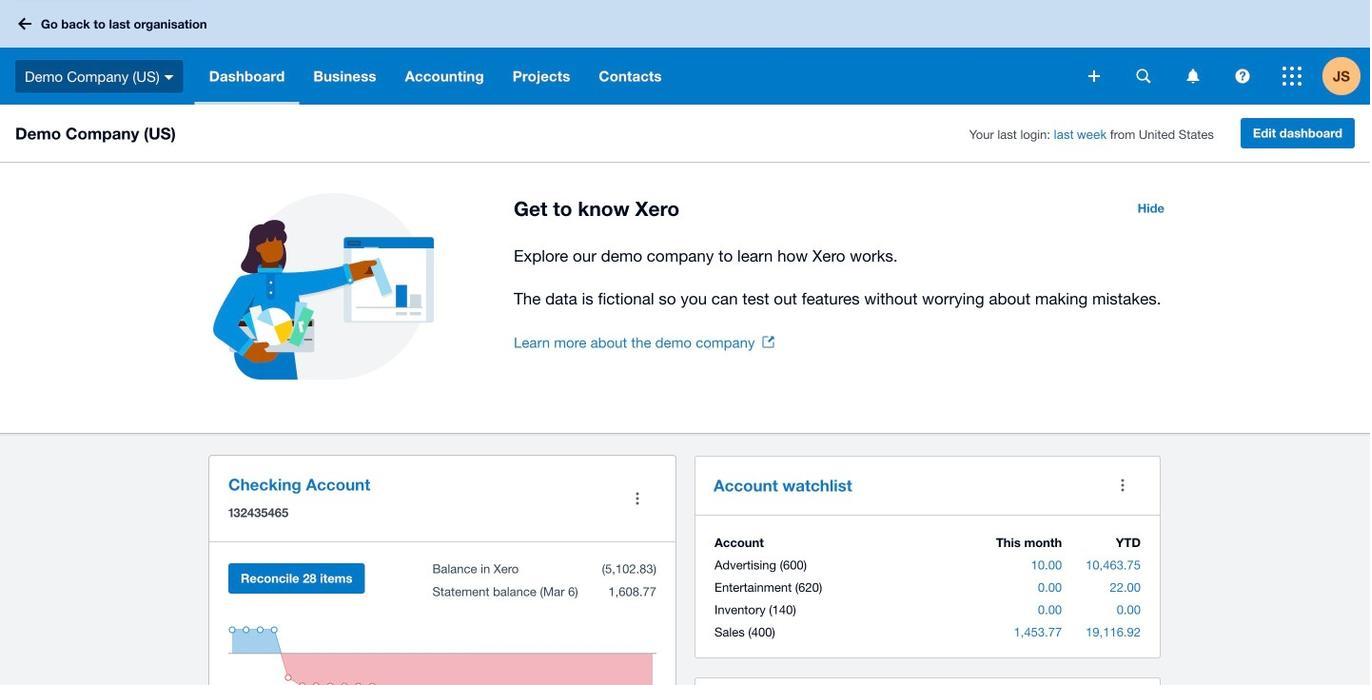 Task type: vqa. For each thing, say whether or not it's contained in the screenshot.
Panel body document
no



Task type: describe. For each thing, give the bounding box(es) containing it.
intro banner body element
[[514, 243, 1177, 312]]

1 horizontal spatial svg image
[[1283, 67, 1302, 86]]



Task type: locate. For each thing, give the bounding box(es) containing it.
banner
[[0, 0, 1371, 105]]

svg image
[[1283, 67, 1302, 86], [1236, 69, 1250, 83]]

svg image
[[18, 18, 31, 30], [1137, 69, 1151, 83], [1188, 69, 1200, 83], [1089, 70, 1100, 82], [164, 75, 174, 80]]

manage menu toggle image
[[619, 480, 657, 518]]

0 horizontal spatial svg image
[[1236, 69, 1250, 83]]



